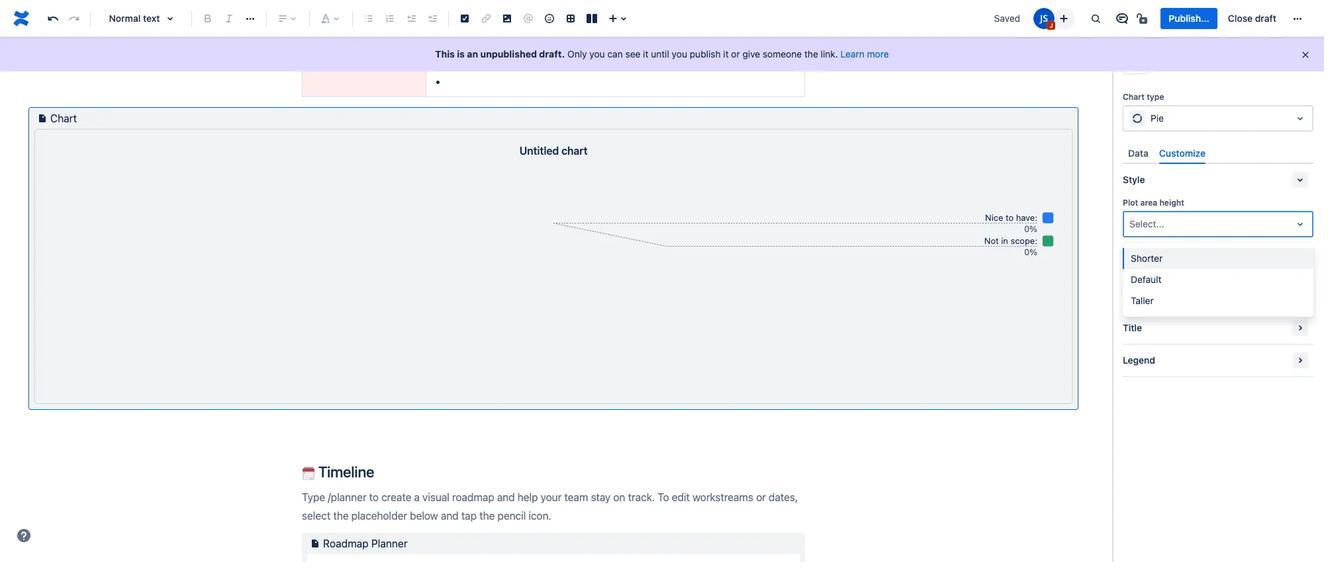 Task type: locate. For each thing, give the bounding box(es) containing it.
Plot area height text field
[[1130, 218, 1132, 231]]

or
[[731, 48, 740, 60]]

plot area height element
[[1123, 211, 1314, 317]]

open image
[[1293, 111, 1309, 126], [1293, 217, 1309, 233]]

tab list containing data
[[1123, 142, 1314, 164]]

legend
[[1123, 355, 1156, 366]]

open image down the close icon
[[1293, 111, 1309, 126]]

customize
[[1160, 148, 1206, 159]]

dismiss image
[[1301, 50, 1311, 60]]

have:
[[1156, 253, 1179, 264]]

close draft
[[1228, 13, 1277, 24]]

:calendar_spiral: image
[[302, 468, 315, 481], [302, 468, 315, 481]]

collapse image
[[1293, 172, 1309, 188]]

publish... button
[[1161, 8, 1218, 29]]

0 vertical spatial open image
[[1293, 111, 1309, 126]]

jacob simon image
[[1034, 8, 1055, 29]]

1 you from the left
[[590, 48, 605, 60]]

only
[[568, 48, 587, 60]]

not in scope:
[[1123, 285, 1180, 296]]

2 expand image from the top
[[1293, 353, 1309, 369]]

chart for chart type
[[1123, 92, 1145, 102]]

close
[[1228, 13, 1253, 24]]

1 horizontal spatial you
[[672, 48, 687, 60]]

you left can
[[590, 48, 605, 60]]

can
[[608, 48, 623, 60]]

untitled chart
[[520, 145, 588, 157]]

it left or
[[723, 48, 729, 60]]

learn
[[841, 48, 865, 60]]

1 open image from the top
[[1293, 111, 1309, 126]]

1 horizontal spatial chart
[[1123, 92, 1145, 102]]

0 horizontal spatial you
[[590, 48, 605, 60]]

comment icon image
[[1115, 11, 1131, 26]]

taller
[[1131, 295, 1154, 307]]

link image
[[478, 11, 494, 26]]

0 vertical spatial chart
[[1123, 92, 1145, 102]]

text
[[143, 13, 160, 24]]

learn more link
[[841, 48, 889, 60]]

chart
[[1123, 92, 1145, 102], [50, 113, 77, 125]]

open image up nice to have: icon
[[1293, 217, 1309, 233]]

data
[[1128, 148, 1149, 159]]

see
[[626, 48, 641, 60]]

1 horizontal spatial it
[[723, 48, 729, 60]]

1 vertical spatial open image
[[1293, 217, 1309, 233]]

not
[[1123, 285, 1139, 296]]

0 horizontal spatial it
[[643, 48, 649, 60]]

in
[[1141, 285, 1149, 296]]

open image inside plot area height element
[[1293, 217, 1309, 233]]

chart for chart
[[50, 113, 77, 125]]

shorter
[[1131, 253, 1163, 264]]

numbered list ⌘⇧7 image
[[382, 11, 398, 26]]

2 it from the left
[[723, 48, 729, 60]]

publish
[[690, 48, 721, 60]]

expand image
[[1293, 321, 1309, 337], [1293, 353, 1309, 369]]

default
[[1131, 274, 1162, 286]]

2 you from the left
[[672, 48, 687, 60]]

roadmap
[[323, 539, 369, 550]]

is
[[457, 48, 465, 60]]

1 vertical spatial expand image
[[1293, 353, 1309, 369]]

type
[[1147, 92, 1165, 102]]

meetings
[[448, 55, 492, 67]]

normal
[[109, 13, 141, 24]]

tab list
[[1123, 142, 1314, 164]]

1 expand image from the top
[[1293, 321, 1309, 337]]

you right until
[[672, 48, 687, 60]]

undo ⌘z image
[[45, 11, 61, 26]]

height
[[1160, 198, 1185, 208]]

0 vertical spatial expand image
[[1293, 321, 1309, 337]]

title
[[1123, 323, 1142, 334]]

chart type
[[1123, 92, 1165, 102]]

confluence image
[[11, 8, 32, 29], [11, 8, 32, 29]]

an
[[467, 48, 478, 60]]

it
[[643, 48, 649, 60], [723, 48, 729, 60]]

chart image
[[34, 111, 50, 127]]

1 vertical spatial chart
[[50, 113, 77, 125]]

more
[[867, 48, 889, 60]]

unpublished
[[481, 48, 537, 60]]

expand image for legend
[[1293, 353, 1309, 369]]

italic ⌘i image
[[221, 11, 237, 26]]

publish...
[[1169, 13, 1210, 24]]

help image
[[16, 528, 32, 544]]

you
[[590, 48, 605, 60], [672, 48, 687, 60]]

bold ⌘b image
[[200, 11, 216, 26]]

2 open image from the top
[[1293, 217, 1309, 233]]

outdent ⇧tab image
[[403, 11, 419, 26]]

find and replace image
[[1088, 11, 1104, 26]]

select...
[[1130, 219, 1165, 230]]

nice to have: image
[[1287, 251, 1303, 267]]

chart
[[562, 145, 588, 157]]

someone
[[763, 48, 802, 60]]

close image
[[1295, 50, 1311, 66]]

0 horizontal spatial chart
[[50, 113, 77, 125]]

it right see
[[643, 48, 649, 60]]



Task type: describe. For each thing, give the bounding box(es) containing it.
more image
[[1290, 11, 1306, 26]]

planner
[[371, 539, 408, 550]]

normal text
[[109, 13, 160, 24]]

roadmap planner image
[[307, 537, 323, 552]]

expand image for title
[[1293, 321, 1309, 337]]

redo ⌘⇧z image
[[66, 11, 82, 26]]

more formatting image
[[242, 11, 258, 26]]

table image
[[563, 11, 579, 26]]

normal text button
[[96, 4, 186, 33]]

plot
[[1123, 198, 1139, 208]]

action item image
[[457, 11, 473, 26]]

to
[[1145, 253, 1154, 264]]

nice
[[1123, 253, 1142, 264]]

scope:
[[1151, 285, 1180, 296]]

link.
[[821, 48, 838, 60]]

draft.
[[539, 48, 565, 60]]

indent tab image
[[425, 11, 440, 26]]

add image, video, or file image
[[499, 11, 515, 26]]

area
[[1141, 198, 1158, 208]]

nice to have:
[[1123, 253, 1179, 264]]

layouts image
[[584, 11, 600, 26]]

untitled
[[520, 145, 559, 157]]

style
[[1123, 174, 1145, 186]]

timeline
[[315, 463, 374, 481]]

draft
[[1256, 13, 1277, 24]]

pie
[[1151, 113, 1164, 124]]

pie chart image
[[1130, 111, 1146, 126]]

roadmap planner
[[323, 539, 408, 550]]

chart image
[[1128, 53, 1144, 69]]

bullet list ⌘⇧8 image
[[361, 11, 377, 26]]

invite to edit image
[[1057, 10, 1072, 26]]

give
[[743, 48, 760, 60]]

1 it from the left
[[643, 48, 649, 60]]

plot area height
[[1123, 198, 1185, 208]]

close draft button
[[1220, 8, 1285, 29]]

this is an unpublished draft. only you can see it until you publish it or give someone the link. learn more
[[435, 48, 889, 60]]

emoji image
[[542, 11, 558, 26]]

mention image
[[521, 11, 536, 26]]

the
[[805, 48, 818, 60]]

saved
[[994, 13, 1021, 24]]

this
[[435, 48, 455, 60]]

no restrictions image
[[1136, 11, 1152, 26]]

until
[[651, 48, 669, 60]]



Task type: vqa. For each thing, say whether or not it's contained in the screenshot.
Find new apps
no



